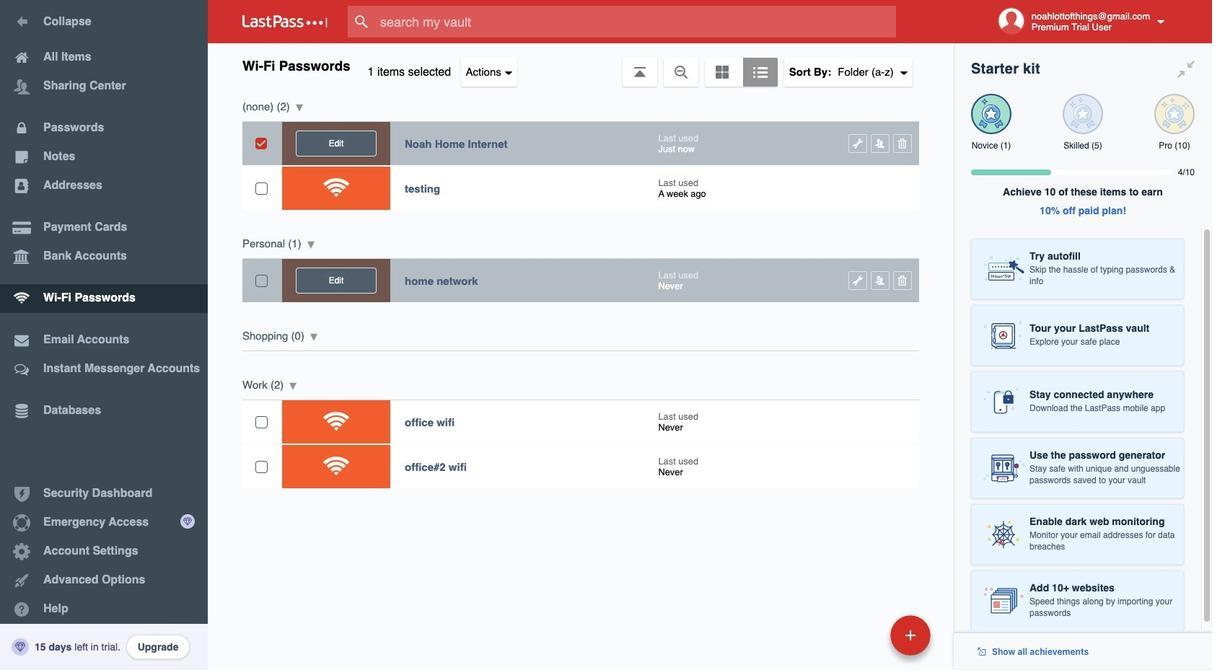 Task type: locate. For each thing, give the bounding box(es) containing it.
vault options navigation
[[208, 43, 954, 87]]

new item navigation
[[791, 611, 939, 670]]

main navigation navigation
[[0, 0, 208, 670]]

Search search field
[[348, 6, 924, 38]]

lastpass image
[[242, 15, 328, 28]]

search my vault text field
[[348, 6, 924, 38]]



Task type: vqa. For each thing, say whether or not it's contained in the screenshot.
DIALOG
no



Task type: describe. For each thing, give the bounding box(es) containing it.
new item element
[[791, 615, 936, 656]]



